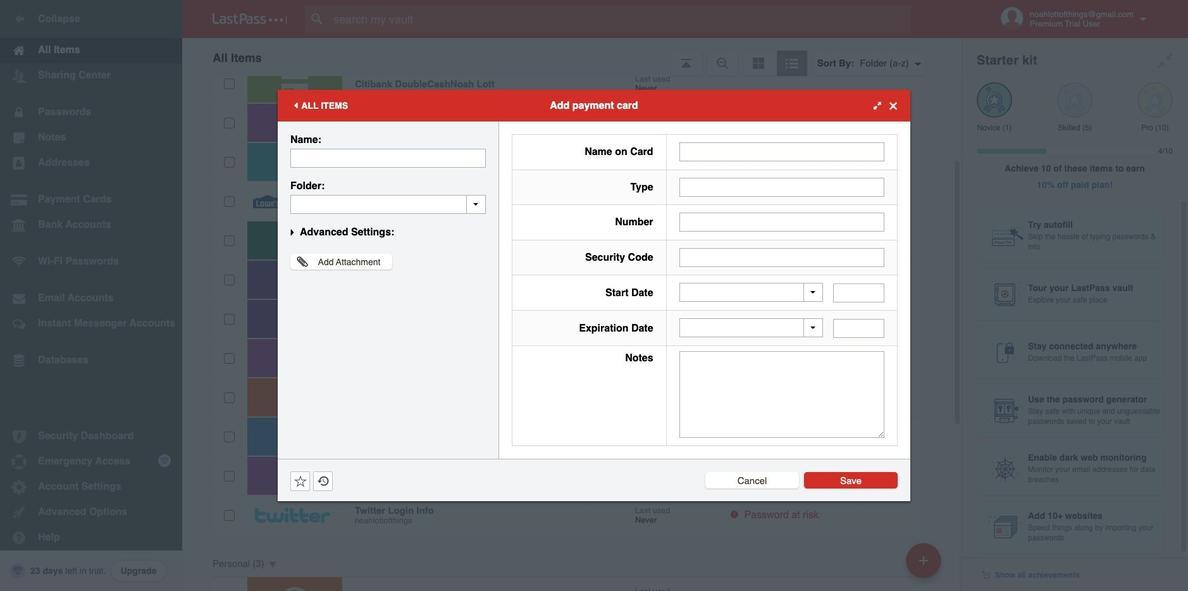 Task type: locate. For each thing, give the bounding box(es) containing it.
dialog
[[278, 90, 911, 501]]

None text field
[[679, 143, 885, 162], [290, 149, 486, 168], [679, 178, 885, 197], [290, 195, 486, 214], [833, 283, 885, 302], [679, 351, 885, 438], [679, 143, 885, 162], [290, 149, 486, 168], [679, 178, 885, 197], [290, 195, 486, 214], [833, 283, 885, 302], [679, 351, 885, 438]]

search my vault text field
[[305, 5, 936, 33]]

None text field
[[679, 213, 885, 232], [679, 248, 885, 267], [833, 319, 885, 338], [679, 213, 885, 232], [679, 248, 885, 267], [833, 319, 885, 338]]

Search search field
[[305, 5, 936, 33]]

lastpass image
[[213, 13, 287, 25]]



Task type: describe. For each thing, give the bounding box(es) containing it.
new item image
[[920, 556, 928, 565]]

new item navigation
[[902, 539, 949, 591]]

main navigation navigation
[[0, 0, 182, 591]]

vault options navigation
[[182, 38, 962, 76]]



